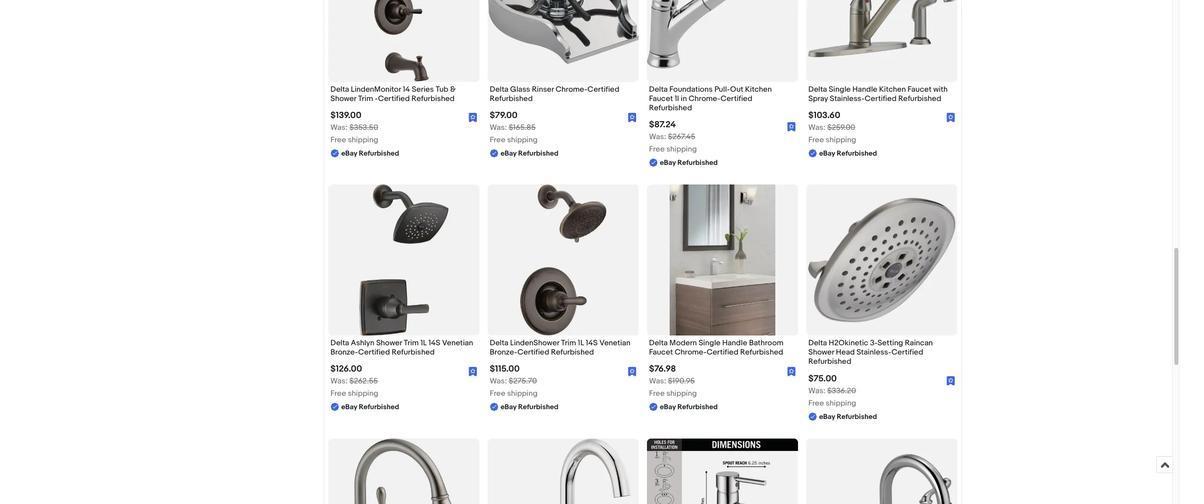 Task type: vqa. For each thing, say whether or not it's contained in the screenshot.
LindenMonitor
yes



Task type: describe. For each thing, give the bounding box(es) containing it.
$87.24
[[649, 120, 676, 130]]

delta modern single handle bathroom faucet  chrome-certified refurbished link
[[649, 338, 796, 360]]

ashlyn
[[351, 338, 375, 348]]

delta lindenmonitor 14 series tub & shower trim -certified refurbished image
[[374, 0, 434, 82]]

trim inside delta ashlyn shower trim 1l 14s  venetian bronze-certified refurbished
[[404, 338, 419, 348]]

1l inside delta ashlyn shower trim 1l 14s  venetian bronze-certified refurbished
[[421, 338, 427, 348]]

ebay refurbished for $115.00
[[501, 403, 559, 412]]

delta ashlyn shower trim 1l 14s  venetian bronze-certified refurbished
[[331, 338, 473, 357]]

delta for $103.60
[[809, 84, 827, 94]]

was: for $79.00
[[490, 123, 507, 132]]

shipping for $115.00
[[507, 389, 538, 399]]

ebay refurbished for $87.24
[[660, 158, 718, 167]]

$275.70
[[509, 377, 537, 386]]

free for $139.00
[[331, 135, 346, 145]]

was: for $139.00
[[331, 123, 348, 132]]

$139.00
[[331, 110, 362, 121]]

delta lindenmonitor 14 series tub & shower trim -certified refurbished link
[[331, 84, 478, 106]]

delta glass rinser  chrome-certified refurbished image
[[488, 0, 639, 64]]

ebay for $75.00
[[819, 412, 835, 421]]

lindenmonitor
[[351, 84, 401, 94]]

series
[[412, 84, 434, 94]]

14s inside delta ashlyn shower trim 1l 14s  venetian bronze-certified refurbished
[[429, 338, 441, 348]]

14
[[403, 84, 410, 94]]

certified inside delta ashlyn shower trim 1l 14s  venetian bronze-certified refurbished
[[358, 348, 390, 357]]

delta lindenshower trim 1l 14s  venetian bronze-certified refurbished
[[490, 338, 631, 357]]

free for $79.00
[[490, 135, 506, 145]]

&
[[450, 84, 456, 94]]

ebay for $115.00
[[501, 403, 517, 412]]

out
[[730, 84, 744, 94]]

delta glass rinser  chrome-certified refurbished
[[490, 84, 620, 103]]

was: for $75.00
[[809, 386, 826, 396]]

stainless- for $75.00
[[857, 348, 892, 357]]

venetian inside delta lindenshower trim 1l 14s  venetian bronze-certified refurbished
[[600, 338, 631, 348]]

kitchen inside delta foundations pull-out kitchen faucet 1l in  chrome-certified refurbished
[[745, 84, 772, 94]]

free for $126.00
[[331, 389, 346, 399]]

$76.98
[[649, 364, 676, 375]]

$259.00
[[827, 123, 856, 132]]

shipping for $103.60
[[826, 135, 856, 145]]

delta trinsic centerset bathroom faucet  chrome-certified refurbished image
[[496, 439, 631, 504]]

certified inside delta lindenshower trim 1l 14s  venetian bronze-certified refurbished
[[518, 348, 549, 357]]

was: for $126.00
[[331, 377, 348, 386]]

was: $267.45 free shipping
[[649, 132, 697, 154]]

delta lindenshower trim 1l 14s  venetian bronze-certified refurbished link
[[490, 338, 637, 360]]

modern
[[670, 338, 697, 348]]

handle inside the "delta modern single handle bathroom faucet  chrome-certified refurbished"
[[722, 338, 747, 348]]

delta h2okinetic 3-setting raincan shower head stainless-certified refurbished
[[809, 338, 933, 367]]

tub
[[436, 84, 449, 94]]

delta h2okinetic 3-setting raincan shower head stainless-certified refurbished image
[[807, 185, 958, 336]]

rinser
[[532, 84, 554, 94]]

refurbished inside delta ashlyn shower trim 1l 14s  venetian bronze-certified refurbished
[[392, 348, 435, 357]]

was: $259.00 free shipping
[[809, 123, 856, 145]]

was: $275.70 free shipping
[[490, 377, 538, 399]]

refurbished inside the "delta modern single handle bathroom faucet  chrome-certified refurbished"
[[740, 348, 783, 357]]

was: $190.95 free shipping
[[649, 377, 697, 399]]

$190.95
[[668, 377, 695, 386]]

was: for $87.24
[[649, 132, 666, 142]]

refurbished inside delta foundations pull-out kitchen faucet 1l in  chrome-certified refurbished
[[649, 103, 692, 113]]

refurbished inside delta h2okinetic 3-setting raincan shower head stainless-certified refurbished
[[809, 357, 852, 367]]

-
[[375, 94, 378, 103]]

venetian inside delta ashlyn shower trim 1l 14s  venetian bronze-certified refurbished
[[442, 338, 473, 348]]

delta single handle kitchen faucet with spray  stainless-certified refurbished
[[809, 84, 948, 103]]

faucet for $76.98
[[649, 348, 673, 357]]

ebay for $139.00
[[341, 149, 357, 158]]

shipping for $139.00
[[348, 135, 378, 145]]

ebay refurbished for $126.00
[[341, 403, 399, 412]]

$353.50
[[349, 123, 378, 132]]

shower inside delta h2okinetic 3-setting raincan shower head stainless-certified refurbished
[[809, 348, 834, 357]]

$103.60
[[809, 110, 841, 121]]

free for $75.00
[[809, 398, 824, 408]]

free for $76.98
[[649, 389, 665, 399]]

chrome- inside delta foundations pull-out kitchen faucet 1l in  chrome-certified refurbished
[[689, 94, 721, 103]]

was: for $103.60
[[809, 123, 826, 132]]

delta for $115.00
[[490, 338, 509, 348]]

14s inside delta lindenshower trim 1l 14s  venetian bronze-certified refurbished
[[586, 338, 598, 348]]

bronze- inside delta ashlyn shower trim 1l 14s  venetian bronze-certified refurbished
[[331, 348, 358, 357]]

delta lindenmonitor 14 series tub & shower trim -certified refurbished
[[331, 84, 456, 103]]

delta ashlyn shower trim 1l 14s  venetian bronze-certified refurbished link
[[331, 338, 478, 360]]

glass
[[510, 84, 530, 94]]

was: for $115.00
[[490, 377, 507, 386]]

in
[[681, 94, 687, 103]]

kitchen inside delta single handle kitchen faucet with spray  stainless-certified refurbished
[[879, 84, 906, 94]]

single inside the "delta modern single handle bathroom faucet  chrome-certified refurbished"
[[699, 338, 721, 348]]

shipping for $87.24
[[667, 144, 697, 154]]

$262.55
[[349, 377, 378, 386]]

shipping for $126.00
[[348, 389, 378, 399]]



Task type: locate. For each thing, give the bounding box(es) containing it.
delta inside delta lindenmonitor 14 series tub & shower trim -certified refurbished
[[331, 84, 349, 94]]

shipping down $165.85
[[507, 135, 538, 145]]

free inside was: $262.55 free shipping
[[331, 389, 346, 399]]

free
[[331, 135, 346, 145], [490, 135, 506, 145], [809, 135, 824, 145], [649, 144, 665, 154], [331, 389, 346, 399], [490, 389, 506, 399], [649, 389, 665, 399], [809, 398, 824, 408]]

free down $87.24
[[649, 144, 665, 154]]

ebay refurbished down was: $267.45 free shipping
[[660, 158, 718, 167]]

$115.00
[[490, 364, 520, 375]]

faucet inside delta single handle kitchen faucet with spray  stainless-certified refurbished
[[908, 84, 932, 94]]

free inside was: $275.70 free shipping
[[490, 389, 506, 399]]

shipping down $262.55
[[348, 389, 378, 399]]

delta foundations pull-out kitchen faucet 1l in  chrome-certified refurbished
[[649, 84, 772, 113]]

1 horizontal spatial handle
[[853, 84, 878, 94]]

shower inside delta ashlyn shower trim 1l 14s  venetian bronze-certified refurbished
[[376, 338, 402, 348]]

$126.00
[[331, 364, 362, 375]]

delta modern single handle bathroom faucet  chrome-certified refurbished
[[649, 338, 784, 357]]

bronze- up $115.00
[[490, 348, 518, 357]]

delta inside delta ashlyn shower trim 1l 14s  venetian bronze-certified refurbished
[[331, 338, 349, 348]]

was: down $115.00
[[490, 377, 507, 386]]

was: down $75.00 at the bottom right
[[809, 386, 826, 396]]

3-
[[870, 338, 878, 348]]

venetian
[[442, 338, 473, 348], [600, 338, 631, 348]]

shipping for $76.98
[[667, 389, 697, 399]]

ebay for $87.24
[[660, 158, 676, 167]]

1 vertical spatial single
[[699, 338, 721, 348]]

delta modern single handle bathroom faucet  chrome-certified refurbished image
[[670, 185, 775, 336], [647, 439, 798, 504]]

0 horizontal spatial trim
[[358, 94, 373, 103]]

was: inside was: $267.45 free shipping
[[649, 132, 666, 142]]

$336.20
[[827, 386, 856, 396]]

delta for $126.00
[[331, 338, 349, 348]]

shipping
[[348, 135, 378, 145], [507, 135, 538, 145], [826, 135, 856, 145], [667, 144, 697, 154], [348, 389, 378, 399], [507, 389, 538, 399], [667, 389, 697, 399], [826, 398, 856, 408]]

bronze- up $126.00
[[331, 348, 358, 357]]

chrome- right in in the right top of the page
[[689, 94, 721, 103]]

1 bronze- from the left
[[331, 348, 358, 357]]

delta inside delta single handle kitchen faucet with spray  stainless-certified refurbished
[[809, 84, 827, 94]]

ebay refurbished for $75.00
[[819, 412, 877, 421]]

trim inside delta lindenmonitor 14 series tub & shower trim -certified refurbished
[[358, 94, 373, 103]]

shipping inside was: $165.85 free shipping
[[507, 135, 538, 145]]

free down $139.00
[[331, 135, 346, 145]]

shipping inside the 'was: $353.50 free shipping'
[[348, 135, 378, 145]]

was: inside the was: $259.00 free shipping
[[809, 123, 826, 132]]

shipping down $259.00
[[826, 135, 856, 145]]

0 horizontal spatial kitchen
[[745, 84, 772, 94]]

1 horizontal spatial trim
[[404, 338, 419, 348]]

shipping inside was: $336.20 free shipping
[[826, 398, 856, 408]]

spray
[[809, 94, 828, 103]]

delta left 1l
[[649, 84, 668, 94]]

1l
[[675, 94, 679, 103]]

delta for $79.00
[[490, 84, 509, 94]]

ebay refurbished down was: $165.85 free shipping
[[501, 149, 559, 158]]

bathroom
[[749, 338, 784, 348]]

ebay refurbished for $103.60
[[819, 149, 877, 158]]

ebay down was: $262.55 free shipping
[[341, 403, 357, 412]]

delta single handle kitchen faucet with spray  stainless-certified refurbished link
[[809, 84, 956, 106]]

ebay down was: $275.70 free shipping
[[501, 403, 517, 412]]

0 vertical spatial stainless-
[[830, 94, 865, 103]]

refurbished inside delta single handle kitchen faucet with spray  stainless-certified refurbished
[[899, 94, 942, 103]]

ebay refurbished down 'was: $190.95 free shipping'
[[660, 403, 718, 412]]

delta up $115.00
[[490, 338, 509, 348]]

ebay refurbished down was: $275.70 free shipping
[[501, 403, 559, 412]]

0 horizontal spatial 14s
[[429, 338, 441, 348]]

pull-
[[715, 84, 730, 94]]

trim left -
[[358, 94, 373, 103]]

shipping inside was: $267.45 free shipping
[[667, 144, 697, 154]]

faucet left with
[[908, 84, 932, 94]]

single inside delta single handle kitchen faucet with spray  stainless-certified refurbished
[[829, 84, 851, 94]]

shipping down $353.50
[[348, 135, 378, 145]]

single right 'modern'
[[699, 338, 721, 348]]

delta lindenshower trim 1l 14s  venetian bronze-certified refurbished image
[[520, 185, 606, 336]]

delta up $139.00
[[331, 84, 349, 94]]

1 vertical spatial delta modern single handle bathroom faucet  chrome-certified refurbished image
[[647, 439, 798, 504]]

was: inside was: $262.55 free shipping
[[331, 377, 348, 386]]

refurbished inside delta glass rinser  chrome-certified refurbished
[[490, 94, 533, 103]]

shipping inside was: $275.70 free shipping
[[507, 389, 538, 399]]

trim
[[358, 94, 373, 103], [404, 338, 419, 348], [561, 338, 576, 348]]

delta left head
[[809, 338, 827, 348]]

delta foundations pull-out kitchen faucet 1l in  chrome-certified refurbished image
[[647, 0, 798, 68]]

faucet
[[908, 84, 932, 94], [649, 94, 673, 103], [649, 348, 673, 357]]

1 kitchen from the left
[[745, 84, 772, 94]]

handle
[[853, 84, 878, 94], [722, 338, 747, 348]]

ebay down was: $165.85 free shipping
[[501, 149, 517, 158]]

1 horizontal spatial single
[[829, 84, 851, 94]]

chrome- inside the "delta modern single handle bathroom faucet  chrome-certified refurbished"
[[675, 348, 707, 357]]

h2okinetic
[[829, 338, 869, 348]]

2 venetian from the left
[[600, 338, 631, 348]]

handle up $259.00
[[853, 84, 878, 94]]

shipping down $267.45
[[667, 144, 697, 154]]

refurbished
[[412, 94, 455, 103], [490, 94, 533, 103], [899, 94, 942, 103], [649, 103, 692, 113], [359, 149, 399, 158], [518, 149, 559, 158], [837, 149, 877, 158], [678, 158, 718, 167], [392, 348, 435, 357], [551, 348, 594, 357], [740, 348, 783, 357], [809, 357, 852, 367], [359, 403, 399, 412], [518, 403, 559, 412], [678, 403, 718, 412], [837, 412, 877, 421]]

0 horizontal spatial 1l
[[421, 338, 427, 348]]

setting
[[878, 338, 903, 348]]

free down $103.60
[[809, 135, 824, 145]]

0 horizontal spatial venetian
[[442, 338, 473, 348]]

1l inside delta lindenshower trim 1l 14s  venetian bronze-certified refurbished
[[578, 338, 584, 348]]

1 vertical spatial handle
[[722, 338, 747, 348]]

stainless- for $103.60
[[830, 94, 865, 103]]

delta for $75.00
[[809, 338, 827, 348]]

faucet up $76.98
[[649, 348, 673, 357]]

raincan
[[905, 338, 933, 348]]

shipping inside was: $262.55 free shipping
[[348, 389, 378, 399]]

shower up $139.00
[[331, 94, 356, 103]]

0 vertical spatial single
[[829, 84, 851, 94]]

refurbished inside delta lindenshower trim 1l 14s  venetian bronze-certified refurbished
[[551, 348, 594, 357]]

stainless- inside delta h2okinetic 3-setting raincan shower head stainless-certified refurbished
[[857, 348, 892, 357]]

ebay down was: $267.45 free shipping
[[660, 158, 676, 167]]

$79.00
[[490, 110, 518, 121]]

certified inside delta lindenmonitor 14 series tub & shower trim -certified refurbished
[[378, 94, 410, 103]]

was:
[[331, 123, 348, 132], [490, 123, 507, 132], [809, 123, 826, 132], [649, 132, 666, 142], [331, 377, 348, 386], [490, 377, 507, 386], [649, 377, 666, 386], [809, 386, 826, 396]]

was: inside was: $275.70 free shipping
[[490, 377, 507, 386]]

certified inside delta glass rinser  chrome-certified refurbished
[[588, 84, 620, 94]]

free down $75.00 at the bottom right
[[809, 398, 824, 408]]

2 1l from the left
[[578, 338, 584, 348]]

delta wo handle widespread bathroom faucet  in chrome-certified refurbished image
[[807, 439, 958, 504]]

bronze-
[[331, 348, 358, 357], [490, 348, 518, 357]]

0 horizontal spatial handle
[[722, 338, 747, 348]]

handle left the bathroom
[[722, 338, 747, 348]]

shipping inside 'was: $190.95 free shipping'
[[667, 389, 697, 399]]

ebay refurbished for $79.00
[[501, 149, 559, 158]]

was: inside was: $165.85 free shipping
[[490, 123, 507, 132]]

ebay for $103.60
[[819, 149, 835, 158]]

1 horizontal spatial kitchen
[[879, 84, 906, 94]]

free down $126.00
[[331, 389, 346, 399]]

delta left glass
[[490, 84, 509, 94]]

faucet inside delta foundations pull-out kitchen faucet 1l in  chrome-certified refurbished
[[649, 94, 673, 103]]

free for $87.24
[[649, 144, 665, 154]]

$75.00
[[809, 374, 837, 384]]

delta inside delta foundations pull-out kitchen faucet 1l in  chrome-certified refurbished
[[649, 84, 668, 94]]

0 horizontal spatial single
[[699, 338, 721, 348]]

ebay down the was: $259.00 free shipping
[[819, 149, 835, 158]]

2 horizontal spatial trim
[[561, 338, 576, 348]]

shipping down $336.20
[[826, 398, 856, 408]]

delta inside delta glass rinser  chrome-certified refurbished
[[490, 84, 509, 94]]

shower left head
[[809, 348, 834, 357]]

2 kitchen from the left
[[879, 84, 906, 94]]

faucet for $87.24
[[649, 94, 673, 103]]

certified inside the "delta modern single handle bathroom faucet  chrome-certified refurbished"
[[707, 348, 739, 357]]

faucet left 1l
[[649, 94, 673, 103]]

shipping inside the was: $259.00 free shipping
[[826, 135, 856, 145]]

chrome- inside delta glass rinser  chrome-certified refurbished
[[556, 84, 588, 94]]

chrome- right rinser
[[556, 84, 588, 94]]

lindenshower
[[510, 338, 559, 348]]

handle inside delta single handle kitchen faucet with spray  stainless-certified refurbished
[[853, 84, 878, 94]]

certified inside delta single handle kitchen faucet with spray  stainless-certified refurbished
[[865, 94, 897, 103]]

was: down $103.60
[[809, 123, 826, 132]]

free for $115.00
[[490, 389, 506, 399]]

certified inside delta foundations pull-out kitchen faucet 1l in  chrome-certified refurbished
[[721, 94, 753, 103]]

free inside 'was: $190.95 free shipping'
[[649, 389, 665, 399]]

2 bronze- from the left
[[490, 348, 518, 357]]

free down $115.00
[[490, 389, 506, 399]]

free inside the was: $259.00 free shipping
[[809, 135, 824, 145]]

ebay
[[341, 149, 357, 158], [501, 149, 517, 158], [819, 149, 835, 158], [660, 158, 676, 167], [341, 403, 357, 412], [501, 403, 517, 412], [660, 403, 676, 412], [819, 412, 835, 421]]

1 venetian from the left
[[442, 338, 473, 348]]

chrome-
[[556, 84, 588, 94], [689, 94, 721, 103], [675, 348, 707, 357]]

delta glass rinser  chrome-certified refurbished link
[[490, 84, 637, 106]]

was: down $139.00
[[331, 123, 348, 132]]

was: down $79.00 on the left
[[490, 123, 507, 132]]

shower
[[331, 94, 356, 103], [376, 338, 402, 348], [809, 348, 834, 357]]

ebay down 'was: $190.95 free shipping'
[[660, 403, 676, 412]]

foundations
[[670, 84, 713, 94]]

free inside was: $336.20 free shipping
[[809, 398, 824, 408]]

shower right ashlyn
[[376, 338, 402, 348]]

delta single handle kitchen faucet with spray  stainless-certified refurbished image
[[807, 0, 958, 82]]

delta inside delta lindenshower trim 1l 14s  venetian bronze-certified refurbished
[[490, 338, 509, 348]]

was: down $126.00
[[331, 377, 348, 386]]

delta inside delta h2okinetic 3-setting raincan shower head stainless-certified refurbished
[[809, 338, 827, 348]]

delta left 'modern'
[[649, 338, 668, 348]]

refurbished inside delta lindenmonitor 14 series tub & shower trim -certified refurbished
[[412, 94, 455, 103]]

trim right lindenshower
[[561, 338, 576, 348]]

ebay for $76.98
[[660, 403, 676, 412]]

bronze- inside delta lindenshower trim 1l 14s  venetian bronze-certified refurbished
[[490, 348, 518, 357]]

ebay refurbished for $76.98
[[660, 403, 718, 412]]

ebay for $126.00
[[341, 403, 357, 412]]

stainless-
[[830, 94, 865, 103], [857, 348, 892, 357]]

delta inside the "delta modern single handle bathroom faucet  chrome-certified refurbished"
[[649, 338, 668, 348]]

trim right ashlyn
[[404, 338, 419, 348]]

shipping for $79.00
[[507, 135, 538, 145]]

1 horizontal spatial 14s
[[586, 338, 598, 348]]

[object undefined] image
[[469, 112, 478, 122], [469, 113, 478, 122], [628, 113, 637, 122], [788, 122, 796, 132], [628, 366, 637, 376], [788, 366, 796, 376], [788, 367, 796, 376], [947, 376, 956, 386]]

faucet inside the "delta modern single handle bathroom faucet  chrome-certified refurbished"
[[649, 348, 673, 357]]

delta left ashlyn
[[331, 338, 349, 348]]

1 horizontal spatial shower
[[376, 338, 402, 348]]

free down $79.00 on the left
[[490, 135, 506, 145]]

free down $76.98
[[649, 389, 665, 399]]

delta
[[331, 84, 349, 94], [490, 84, 509, 94], [649, 84, 668, 94], [809, 84, 827, 94], [331, 338, 349, 348], [490, 338, 509, 348], [649, 338, 668, 348], [809, 338, 827, 348]]

1 horizontal spatial 1l
[[578, 338, 584, 348]]

certified inside delta h2okinetic 3-setting raincan shower head stainless-certified refurbished
[[892, 348, 924, 357]]

1 horizontal spatial venetian
[[600, 338, 631, 348]]

$165.85
[[509, 123, 536, 132]]

free inside was: $165.85 free shipping
[[490, 135, 506, 145]]

2 14s from the left
[[586, 338, 598, 348]]

1 horizontal spatial bronze-
[[490, 348, 518, 357]]

kitchen right out
[[745, 84, 772, 94]]

14s
[[429, 338, 441, 348], [586, 338, 598, 348]]

0 horizontal spatial shower
[[331, 94, 356, 103]]

ebay for $79.00
[[501, 149, 517, 158]]

1l
[[421, 338, 427, 348], [578, 338, 584, 348]]

was: $336.20 free shipping
[[809, 386, 856, 408]]

was: down $87.24
[[649, 132, 666, 142]]

ebay refurbished
[[341, 149, 399, 158], [501, 149, 559, 158], [819, 149, 877, 158], [660, 158, 718, 167], [341, 403, 399, 412], [501, 403, 559, 412], [660, 403, 718, 412], [819, 412, 877, 421]]

0 horizontal spatial bronze-
[[331, 348, 358, 357]]

shipping down $190.95
[[667, 389, 697, 399]]

delta for $87.24
[[649, 84, 668, 94]]

ebay refurbished down was: $262.55 free shipping
[[341, 403, 399, 412]]

ebay refurbished down was: $336.20 free shipping
[[819, 412, 877, 421]]

shipping down $275.70
[[507, 389, 538, 399]]

ebay refurbished for $139.00
[[341, 149, 399, 158]]

1 1l from the left
[[421, 338, 427, 348]]

delta up $103.60
[[809, 84, 827, 94]]

ebay refurbished down the was: $259.00 free shipping
[[819, 149, 877, 158]]

shower inside delta lindenmonitor 14 series tub & shower trim -certified refurbished
[[331, 94, 356, 103]]

ebay down the 'was: $353.50 free shipping'
[[341, 149, 357, 158]]

2 horizontal spatial shower
[[809, 348, 834, 357]]

ebay down was: $336.20 free shipping
[[819, 412, 835, 421]]

was: inside the 'was: $353.50 free shipping'
[[331, 123, 348, 132]]

head
[[836, 348, 855, 357]]

was: $165.85 free shipping
[[490, 123, 538, 145]]

delta h2okinetic 3-setting raincan shower head stainless-certified refurbished link
[[809, 338, 956, 370]]

stainless- inside delta single handle kitchen faucet with spray  stainless-certified refurbished
[[830, 94, 865, 103]]

$267.45
[[668, 132, 696, 142]]

shipping for $75.00
[[826, 398, 856, 408]]

1 14s from the left
[[429, 338, 441, 348]]

1 vertical spatial stainless-
[[857, 348, 892, 357]]

delta ashlyn shower trim 1l 14s  venetian bronze-certified refurbished image
[[360, 185, 448, 336]]

delta for $139.00
[[331, 84, 349, 94]]

chrome- up $190.95
[[675, 348, 707, 357]]

was: $353.50 free shipping
[[331, 123, 378, 145]]

was: for $76.98
[[649, 377, 666, 386]]

delta izak pull-down kitchen faucet in stainless-certified refurbished image
[[348, 439, 460, 504]]

delta for $76.98
[[649, 338, 668, 348]]

single
[[829, 84, 851, 94], [699, 338, 721, 348]]

trim inside delta lindenshower trim 1l 14s  venetian bronze-certified refurbished
[[561, 338, 576, 348]]

was: down $76.98
[[649, 377, 666, 386]]

was: inside 'was: $190.95 free shipping'
[[649, 377, 666, 386]]

certified
[[588, 84, 620, 94], [378, 94, 410, 103], [721, 94, 753, 103], [865, 94, 897, 103], [358, 348, 390, 357], [518, 348, 549, 357], [707, 348, 739, 357], [892, 348, 924, 357]]

free for $103.60
[[809, 135, 824, 145]]

with
[[934, 84, 948, 94]]

[object undefined] image
[[628, 112, 637, 122], [947, 112, 956, 122], [947, 113, 956, 122], [788, 122, 796, 132], [469, 366, 478, 376], [469, 367, 478, 376], [628, 367, 637, 376], [947, 376, 956, 386]]

free inside the 'was: $353.50 free shipping'
[[331, 135, 346, 145]]

0 vertical spatial handle
[[853, 84, 878, 94]]

0 vertical spatial delta modern single handle bathroom faucet  chrome-certified refurbished image
[[670, 185, 775, 336]]

ebay refurbished down the 'was: $353.50 free shipping'
[[341, 149, 399, 158]]

single right "spray"
[[829, 84, 851, 94]]

free inside was: $267.45 free shipping
[[649, 144, 665, 154]]

delta foundations pull-out kitchen faucet 1l in  chrome-certified refurbished link
[[649, 84, 796, 116]]

was: $262.55 free shipping
[[331, 377, 378, 399]]

was: inside was: $336.20 free shipping
[[809, 386, 826, 396]]

kitchen left with
[[879, 84, 906, 94]]

kitchen
[[745, 84, 772, 94], [879, 84, 906, 94]]



